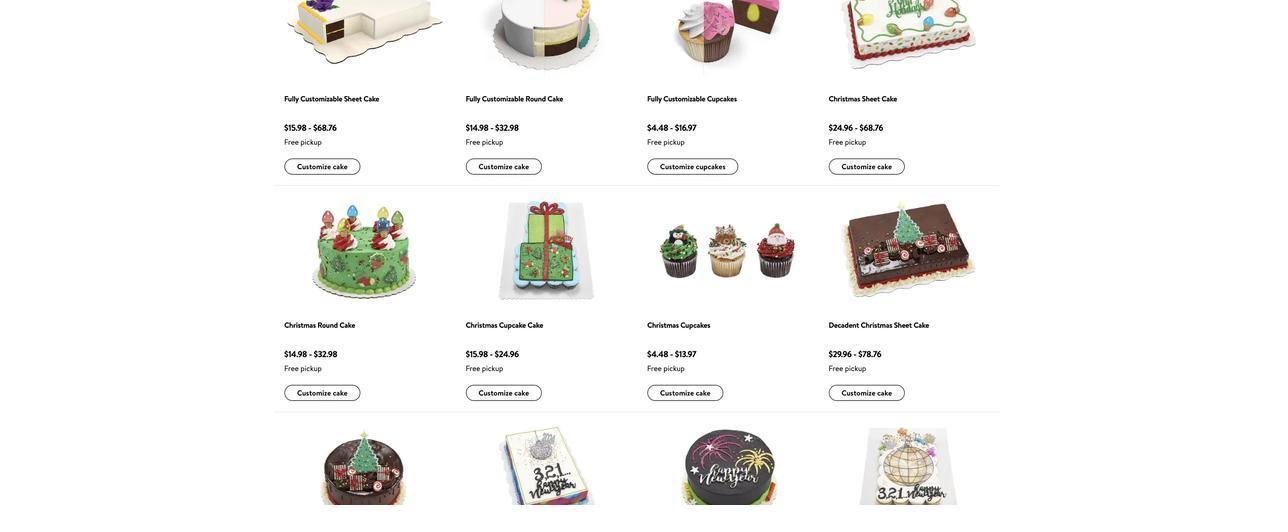 Task type: describe. For each thing, give the bounding box(es) containing it.
$14.98 - $32.98 free pickup for customizable
[[466, 122, 519, 147]]

- for christmas round cake
[[309, 348, 312, 360]]

customize for decadent christmas sheet cake
[[842, 388, 876, 398]]

- for fully customizable cupcakes
[[671, 122, 674, 134]]

decadent christmas round cake image
[[284, 424, 445, 505]]

fully for $4.48 - $16.97
[[648, 93, 662, 104]]

customize for fully customizable cupcakes
[[660, 161, 694, 172]]

christmas cupcakes
[[648, 320, 711, 331]]

- for decadent christmas sheet cake
[[854, 348, 857, 360]]

free for fully customizable sheet cake
[[284, 137, 299, 147]]

christmas round cake image
[[284, 197, 445, 303]]

free for fully customizable round cake
[[466, 137, 481, 147]]

$15.98 - $68.76 free pickup
[[284, 122, 337, 147]]

customize cake for christmas round cake
[[297, 388, 348, 398]]

christmas for $14.98
[[284, 320, 316, 331]]

$29.96 - $78.76 free pickup
[[829, 348, 882, 374]]

$14.98 - $32.98 free pickup for round
[[284, 348, 337, 374]]

customize for christmas cupcake cake
[[479, 388, 513, 398]]

- for christmas cupcakes
[[671, 348, 674, 360]]

$68.76 for $24.96 - $68.76
[[860, 122, 884, 134]]

1 horizontal spatial round
[[526, 93, 546, 104]]

$4.48 for $4.48 - $16.97
[[648, 122, 669, 134]]

customize cake for christmas cupcake cake
[[479, 388, 529, 398]]

happy new year round cake image
[[648, 424, 808, 505]]

pickup for christmas cupcakes
[[664, 363, 685, 374]]

cupcake
[[499, 320, 526, 331]]

free for christmas cupcake cake
[[466, 363, 481, 374]]

fully customizable sheet cake
[[284, 93, 379, 104]]

$4.48 - $16.97 free pickup
[[648, 122, 697, 147]]

$14.98 for fully
[[466, 122, 489, 134]]

cake for fully customizable sheet cake
[[333, 161, 348, 172]]

$15.98 - $24.96 free pickup
[[466, 348, 519, 374]]

fully for $15.98 - $68.76
[[284, 93, 299, 104]]

happy new year cupcake cake image
[[829, 423, 990, 505]]

$78.76
[[859, 348, 882, 360]]

decadent
[[829, 320, 860, 331]]

$15.98 for $15.98 - $24.96
[[466, 348, 488, 360]]

decadent christmas sheet cake
[[829, 320, 930, 331]]

customizable for $68.76
[[301, 93, 343, 104]]

christmas sheet cake image
[[829, 0, 990, 77]]

$14.98 - $32.98 element for customizable
[[466, 121, 563, 134]]

$32.98 for customizable
[[496, 122, 519, 134]]

customize cake for christmas cupcakes
[[660, 388, 711, 398]]

christmas sheet cake
[[829, 93, 898, 104]]

customize cake for fully customizable sheet cake
[[297, 161, 348, 172]]

0 horizontal spatial round
[[318, 320, 338, 331]]

customizable for $32.98
[[482, 93, 524, 104]]

customize for fully customizable round cake
[[479, 161, 513, 172]]

$29.96
[[829, 348, 852, 360]]

free for christmas cupcakes
[[648, 363, 662, 374]]

customize for fully customizable sheet cake
[[297, 161, 331, 172]]

pickup for christmas cupcake cake
[[482, 363, 504, 374]]

$4.48 - $16.97 element
[[648, 121, 739, 134]]

$15.98 for $15.98 - $68.76
[[284, 122, 307, 134]]

- for christmas cupcake cake
[[490, 348, 493, 360]]

$24.96 inside $24.96 - $68.76 free pickup
[[829, 122, 853, 134]]

christmas for $15.98
[[466, 320, 498, 331]]

free for fully customizable cupcakes
[[648, 137, 662, 147]]

decadent christmas sheet cake image
[[829, 197, 990, 303]]



Task type: vqa. For each thing, say whether or not it's contained in the screenshot.


Task type: locate. For each thing, give the bounding box(es) containing it.
1 fully from the left
[[284, 93, 299, 104]]

- down fully customizable round cake at left top
[[491, 122, 494, 134]]

0 vertical spatial $15.98
[[284, 122, 307, 134]]

2 fully from the left
[[466, 93, 481, 104]]

$14.98
[[466, 122, 489, 134], [284, 348, 307, 360]]

free for decadent christmas sheet cake
[[829, 363, 844, 374]]

$4.48 - $13.97 free pickup
[[648, 348, 697, 374]]

$15.98 - $68.76 element
[[284, 121, 379, 134]]

free inside $15.98 - $68.76 free pickup
[[284, 137, 299, 147]]

1 vertical spatial $24.96
[[495, 348, 519, 360]]

0 horizontal spatial $32.98
[[314, 348, 337, 360]]

customizable
[[301, 93, 343, 104], [482, 93, 524, 104], [664, 93, 706, 104]]

pickup for fully customizable sheet cake
[[301, 137, 322, 147]]

$14.98 - $32.98 element down fully customizable round cake at left top
[[466, 121, 563, 134]]

2 horizontal spatial customizable
[[664, 93, 706, 104]]

christmas round cake
[[284, 320, 355, 331]]

0 vertical spatial $24.96
[[829, 122, 853, 134]]

1 horizontal spatial $14.98
[[466, 122, 489, 134]]

free
[[284, 137, 299, 147], [466, 137, 481, 147], [648, 137, 662, 147], [829, 137, 844, 147], [284, 363, 299, 374], [466, 363, 481, 374], [648, 363, 662, 374], [829, 363, 844, 374]]

0 horizontal spatial $24.96
[[495, 348, 519, 360]]

$24.96 - $68.76 element
[[829, 121, 905, 134]]

$15.98 down christmas cupcake cake
[[466, 348, 488, 360]]

sheet for $29.96 - $78.76
[[895, 320, 912, 331]]

christmas cupcakes image
[[648, 197, 808, 303]]

3 fully from the left
[[648, 93, 662, 104]]

- inside $29.96 - $78.76 free pickup
[[854, 348, 857, 360]]

cupcakes up $4.48 - $16.97 element
[[707, 93, 737, 104]]

$4.48
[[648, 122, 669, 134], [648, 348, 669, 360]]

$14.98 - $32.98 free pickup down christmas round cake
[[284, 348, 337, 374]]

1 horizontal spatial $32.98
[[496, 122, 519, 134]]

cake for christmas round cake
[[333, 388, 348, 398]]

$24.96 inside $15.98 - $24.96 free pickup
[[495, 348, 519, 360]]

cake
[[333, 161, 348, 172], [515, 161, 529, 172], [878, 161, 893, 172], [333, 388, 348, 398], [515, 388, 529, 398], [696, 388, 711, 398], [878, 388, 893, 398]]

pickup for fully customizable cupcakes
[[664, 137, 685, 147]]

1 horizontal spatial $68.76
[[860, 122, 884, 134]]

2 $4.48 from the top
[[648, 348, 669, 360]]

fully for $14.98 - $32.98
[[466, 93, 481, 104]]

$14.98 - $32.98 element down christmas round cake
[[284, 348, 361, 361]]

pickup for decadent christmas sheet cake
[[846, 363, 867, 374]]

0 horizontal spatial $68.76
[[313, 122, 337, 134]]

$14.98 down fully customizable round cake at left top
[[466, 122, 489, 134]]

-
[[309, 122, 312, 134], [491, 122, 494, 134], [671, 122, 674, 134], [855, 122, 858, 134], [309, 348, 312, 360], [490, 348, 493, 360], [671, 348, 674, 360], [854, 348, 857, 360]]

$68.76 inside $15.98 - $68.76 free pickup
[[313, 122, 337, 134]]

christmas cupcake cake image
[[466, 197, 626, 303]]

1 $68.76 from the left
[[313, 122, 337, 134]]

$4.48 left $16.97
[[648, 122, 669, 134]]

customizable for $16.97
[[664, 93, 706, 104]]

fully customizable cupcakes
[[648, 93, 737, 104]]

0 horizontal spatial $14.98 - $32.98 free pickup
[[284, 348, 337, 374]]

customize cake for decadent christmas sheet cake
[[842, 388, 893, 398]]

$15.98 - $24.96 element
[[466, 348, 544, 361]]

pickup inside $29.96 - $78.76 free pickup
[[846, 363, 867, 374]]

customize cake for christmas sheet cake
[[842, 161, 893, 172]]

1 customizable from the left
[[301, 93, 343, 104]]

2 customizable from the left
[[482, 93, 524, 104]]

$14.98 - $32.98 free pickup down fully customizable round cake at left top
[[466, 122, 519, 147]]

pickup down $24.96 - $68.76 element at the right top of the page
[[846, 137, 867, 147]]

free inside $4.48 - $13.97 free pickup
[[648, 363, 662, 374]]

pickup down $16.97
[[664, 137, 685, 147]]

$24.96 down the christmas sheet cake
[[829, 122, 853, 134]]

cake for decadent christmas sheet cake
[[878, 388, 893, 398]]

pickup for christmas sheet cake
[[846, 137, 867, 147]]

1 vertical spatial $32.98
[[314, 348, 337, 360]]

$32.98
[[496, 122, 519, 134], [314, 348, 337, 360]]

free inside $15.98 - $24.96 free pickup
[[466, 363, 481, 374]]

customize for christmas sheet cake
[[842, 161, 876, 172]]

cupcakes up $13.97
[[681, 320, 711, 331]]

0 vertical spatial $4.48
[[648, 122, 669, 134]]

- inside $4.48 - $13.97 free pickup
[[671, 348, 674, 360]]

$14.98 down christmas round cake
[[284, 348, 307, 360]]

0 vertical spatial round
[[526, 93, 546, 104]]

$4.48 left $13.97
[[648, 348, 669, 360]]

$68.76 down fully customizable sheet cake
[[313, 122, 337, 134]]

1 vertical spatial $15.98
[[466, 348, 488, 360]]

customize
[[297, 161, 331, 172], [479, 161, 513, 172], [660, 161, 694, 172], [842, 161, 876, 172], [297, 388, 331, 398], [479, 388, 513, 398], [660, 388, 694, 398], [842, 388, 876, 398]]

pickup down christmas round cake
[[301, 363, 322, 374]]

- right $29.96
[[854, 348, 857, 360]]

0 vertical spatial cupcakes
[[707, 93, 737, 104]]

pickup inside $4.48 - $16.97 free pickup
[[664, 137, 685, 147]]

1 horizontal spatial fully
[[466, 93, 481, 104]]

- inside $24.96 - $68.76 free pickup
[[855, 122, 858, 134]]

0 horizontal spatial $14.98 - $32.98 element
[[284, 348, 361, 361]]

$4.48 inside $4.48 - $16.97 free pickup
[[648, 122, 669, 134]]

1 vertical spatial round
[[318, 320, 338, 331]]

customize for christmas cupcakes
[[660, 388, 694, 398]]

1 vertical spatial $4.48
[[648, 348, 669, 360]]

- left $13.97
[[671, 348, 674, 360]]

cake for christmas cupcake cake
[[515, 388, 529, 398]]

- inside $15.98 - $24.96 free pickup
[[490, 348, 493, 360]]

christmas for $24.96
[[829, 93, 861, 104]]

- left $16.97
[[671, 122, 674, 134]]

$32.98 down christmas round cake
[[314, 348, 337, 360]]

0 vertical spatial $14.98 - $32.98 element
[[466, 121, 563, 134]]

pickup
[[301, 137, 322, 147], [482, 137, 504, 147], [664, 137, 685, 147], [846, 137, 867, 147], [301, 363, 322, 374], [482, 363, 504, 374], [664, 363, 685, 374], [846, 363, 867, 374]]

sheet up $24.96 - $68.76 element at the right top of the page
[[863, 93, 880, 104]]

$68.76 inside $24.96 - $68.76 free pickup
[[860, 122, 884, 134]]

pickup inside $4.48 - $13.97 free pickup
[[664, 363, 685, 374]]

$24.96
[[829, 122, 853, 134], [495, 348, 519, 360]]

0 horizontal spatial $14.98
[[284, 348, 307, 360]]

fully customizable round cake image
[[466, 0, 626, 77]]

free for christmas sheet cake
[[829, 137, 844, 147]]

0 vertical spatial $14.98
[[466, 122, 489, 134]]

$24.96 - $68.76 free pickup
[[829, 122, 884, 147]]

1 vertical spatial $14.98 - $32.98 free pickup
[[284, 348, 337, 374]]

customize cupcakes
[[660, 161, 726, 172]]

- for christmas sheet cake
[[855, 122, 858, 134]]

1 horizontal spatial customizable
[[482, 93, 524, 104]]

free inside $4.48 - $16.97 free pickup
[[648, 137, 662, 147]]

pickup down $15.98 - $24.96 "element" on the left of the page
[[482, 363, 504, 374]]

cake
[[364, 93, 379, 104], [548, 93, 563, 104], [882, 93, 898, 104], [340, 320, 355, 331], [528, 320, 544, 331], [914, 320, 930, 331]]

$15.98 inside $15.98 - $24.96 free pickup
[[466, 348, 488, 360]]

$68.76 for $15.98 - $68.76
[[313, 122, 337, 134]]

pickup inside $24.96 - $68.76 free pickup
[[846, 137, 867, 147]]

1 horizontal spatial $14.98 - $32.98 free pickup
[[466, 122, 519, 147]]

christmas for $4.48
[[648, 320, 679, 331]]

cupcakes
[[707, 93, 737, 104], [681, 320, 711, 331]]

sheet up $29.96 - $78.76 element
[[895, 320, 912, 331]]

1 vertical spatial $14.98 - $32.98 element
[[284, 348, 361, 361]]

1 horizontal spatial $24.96
[[829, 122, 853, 134]]

$4.48 inside $4.48 - $13.97 free pickup
[[648, 348, 669, 360]]

pickup for christmas round cake
[[301, 363, 322, 374]]

$14.98 - $32.98 free pickup
[[466, 122, 519, 147], [284, 348, 337, 374]]

customize cake
[[297, 161, 348, 172], [479, 161, 529, 172], [842, 161, 893, 172], [297, 388, 348, 398], [479, 388, 529, 398], [660, 388, 711, 398], [842, 388, 893, 398]]

$68.76 down the christmas sheet cake
[[860, 122, 884, 134]]

$32.98 down fully customizable round cake at left top
[[496, 122, 519, 134]]

$14.98 - $32.98 element
[[466, 121, 563, 134], [284, 348, 361, 361]]

sheet
[[344, 93, 362, 104], [863, 93, 880, 104], [895, 320, 912, 331]]

$14.98 - $32.98 element for round
[[284, 348, 361, 361]]

$15.98 down fully customizable sheet cake
[[284, 122, 307, 134]]

customize cake for fully customizable round cake
[[479, 161, 529, 172]]

1 vertical spatial $14.98
[[284, 348, 307, 360]]

3 customizable from the left
[[664, 93, 706, 104]]

- down the christmas sheet cake
[[855, 122, 858, 134]]

free inside $29.96 - $78.76 free pickup
[[829, 363, 844, 374]]

- inside $15.98 - $68.76 free pickup
[[309, 122, 312, 134]]

fully customizable sheet cake image
[[284, 0, 445, 73]]

cake for fully customizable round cake
[[515, 161, 529, 172]]

$4.48 - $13.97 element
[[648, 348, 724, 361]]

pickup down $15.98 - $68.76 element
[[301, 137, 322, 147]]

$32.98 for round
[[314, 348, 337, 360]]

2 $68.76 from the left
[[860, 122, 884, 134]]

$16.97
[[675, 122, 697, 134]]

- inside $4.48 - $16.97 free pickup
[[671, 122, 674, 134]]

christmas cupcake cake
[[466, 320, 544, 331]]

- for fully customizable sheet cake
[[309, 122, 312, 134]]

cake for christmas sheet cake
[[878, 161, 893, 172]]

1 vertical spatial cupcakes
[[681, 320, 711, 331]]

$24.96 down christmas cupcake cake
[[495, 348, 519, 360]]

customize for christmas round cake
[[297, 388, 331, 398]]

1 horizontal spatial sheet
[[863, 93, 880, 104]]

pickup down fully customizable round cake at left top
[[482, 137, 504, 147]]

happy new year sheet cake image
[[466, 423, 626, 505]]

- for fully customizable round cake
[[491, 122, 494, 134]]

2 horizontal spatial sheet
[[895, 320, 912, 331]]

1 $4.48 from the top
[[648, 122, 669, 134]]

sheet up $15.98 - $68.76 element
[[344, 93, 362, 104]]

christmas
[[829, 93, 861, 104], [284, 320, 316, 331], [466, 320, 498, 331], [648, 320, 679, 331], [861, 320, 893, 331]]

$13.97
[[675, 348, 697, 360]]

1 horizontal spatial $15.98
[[466, 348, 488, 360]]

0 vertical spatial $32.98
[[496, 122, 519, 134]]

$14.98 for christmas
[[284, 348, 307, 360]]

0 vertical spatial $14.98 - $32.98 free pickup
[[466, 122, 519, 147]]

pickup down $78.76
[[846, 363, 867, 374]]

pickup for fully customizable round cake
[[482, 137, 504, 147]]

sheet for $15.98 - $68.76
[[344, 93, 362, 104]]

1 horizontal spatial $14.98 - $32.98 element
[[466, 121, 563, 134]]

cake for christmas cupcakes
[[696, 388, 711, 398]]

0 horizontal spatial sheet
[[344, 93, 362, 104]]

0 horizontal spatial customizable
[[301, 93, 343, 104]]

- down christmas cupcake cake
[[490, 348, 493, 360]]

- down fully customizable sheet cake
[[309, 122, 312, 134]]

cupcakes
[[696, 161, 726, 172]]

$29.96 - $78.76 element
[[829, 348, 930, 361]]

free for christmas round cake
[[284, 363, 299, 374]]

2 horizontal spatial fully
[[648, 93, 662, 104]]

0 horizontal spatial fully
[[284, 93, 299, 104]]

pickup inside $15.98 - $68.76 free pickup
[[301, 137, 322, 147]]

pickup down $4.48 - $13.97 element at the bottom
[[664, 363, 685, 374]]

fully customizable cupcakes image
[[648, 0, 808, 77]]

fully customizable round cake
[[466, 93, 563, 104]]

$68.76
[[313, 122, 337, 134], [860, 122, 884, 134]]

$15.98
[[284, 122, 307, 134], [466, 348, 488, 360]]

fully
[[284, 93, 299, 104], [466, 93, 481, 104], [648, 93, 662, 104]]

$4.48 for $4.48 - $13.97
[[648, 348, 669, 360]]

$15.98 inside $15.98 - $68.76 free pickup
[[284, 122, 307, 134]]

pickup inside $15.98 - $24.96 free pickup
[[482, 363, 504, 374]]

- down christmas round cake
[[309, 348, 312, 360]]

free inside $24.96 - $68.76 free pickup
[[829, 137, 844, 147]]

round
[[526, 93, 546, 104], [318, 320, 338, 331]]

0 horizontal spatial $15.98
[[284, 122, 307, 134]]



